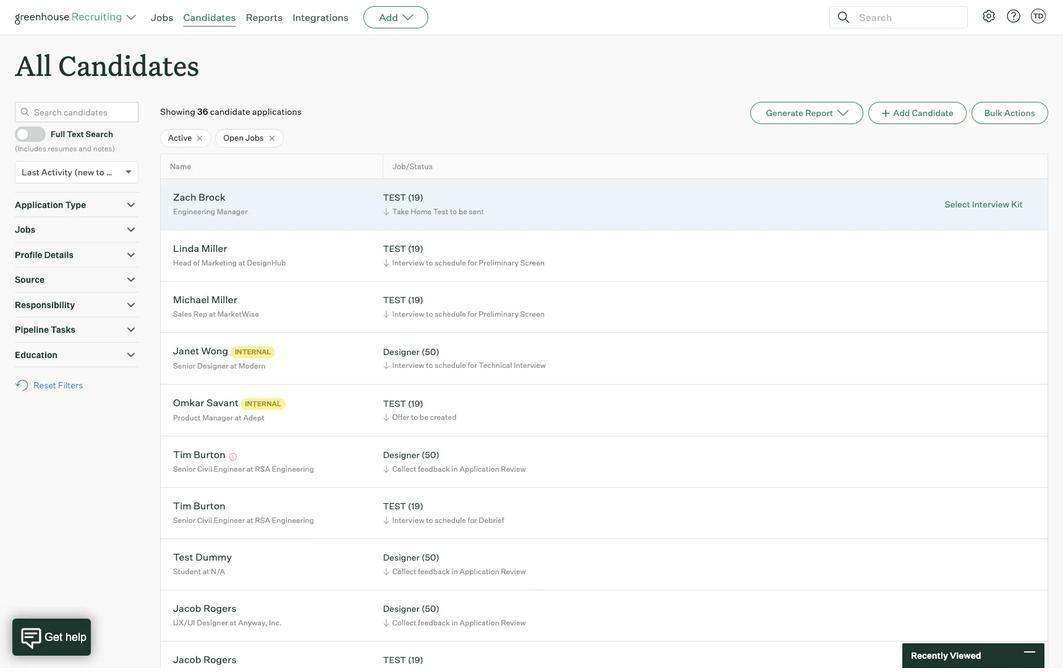 Task type: locate. For each thing, give the bounding box(es) containing it.
open jobs
[[223, 133, 264, 143]]

internal up modern
[[235, 348, 271, 357]]

5 test from the top
[[383, 502, 406, 512]]

linda miller head of marketing at designhub
[[173, 243, 286, 268]]

interview to schedule for preliminary screen link
[[381, 257, 548, 269], [381, 308, 548, 320]]

Search text field
[[856, 8, 956, 26]]

engineer inside tim burton senior civil engineer at rsa engineering
[[214, 516, 245, 525]]

0 vertical spatial jacob rogers link
[[173, 603, 237, 617]]

senior down janet
[[173, 362, 196, 371]]

jobs left candidates link
[[151, 11, 173, 23]]

michael miller sales rep at marketwise
[[173, 294, 259, 319]]

0 vertical spatial preliminary
[[479, 258, 519, 268]]

senior down tim burton
[[173, 465, 196, 474]]

engineering inside zach brock engineering manager
[[173, 207, 215, 216]]

at right rep
[[209, 310, 216, 319]]

0 vertical spatial tim burton link
[[173, 449, 226, 463]]

tim for tim burton
[[173, 449, 192, 461]]

tim inside tim burton senior civil engineer at rsa engineering
[[173, 500, 192, 513]]

6 (19) from the top
[[408, 655, 423, 666]]

miller
[[201, 243, 227, 255], [211, 294, 237, 306]]

1 vertical spatial miller
[[211, 294, 237, 306]]

reset
[[33, 380, 56, 391]]

0 vertical spatial jobs
[[151, 11, 173, 23]]

2 collect from the top
[[392, 567, 416, 577]]

0 vertical spatial collect feedback in application review link
[[381, 463, 529, 475]]

tim burton has been in application review for more than 5 days image
[[228, 454, 239, 461]]

0 vertical spatial tim
[[173, 449, 192, 461]]

3 collect from the top
[[392, 619, 416, 628]]

candidates down jobs link at left top
[[58, 47, 199, 83]]

4 test from the top
[[383, 399, 406, 409]]

tim burton link left tim burton has been in application review for more than 5 days image
[[173, 449, 226, 463]]

1 vertical spatial feedback
[[418, 567, 450, 577]]

1 for from the top
[[468, 258, 477, 268]]

(50) for student at n/a
[[422, 553, 439, 563]]

add for add
[[379, 11, 398, 23]]

2 feedback from the top
[[418, 567, 450, 577]]

1 senior from the top
[[173, 362, 196, 371]]

schedule left debrief on the bottom left of the page
[[435, 516, 466, 525]]

0 vertical spatial jacob
[[173, 603, 201, 615]]

3 in from the top
[[452, 619, 458, 628]]

savant
[[206, 397, 239, 409]]

n/a
[[211, 567, 225, 577]]

4 (19) from the top
[[408, 399, 423, 409]]

2 rsa from the top
[[255, 516, 270, 525]]

designer inside designer (50) interview to schedule for technical interview
[[383, 347, 420, 357]]

preliminary for linda miller
[[479, 258, 519, 268]]

(50) for senior civil engineer at rsa engineering
[[422, 450, 439, 461]]

miller up marketwise
[[211, 294, 237, 306]]

tim burton link up test dummy link
[[173, 500, 226, 514]]

tim burton senior civil engineer at rsa engineering
[[173, 500, 314, 525]]

jacob inside jacob rogers ux/ui designer at anyway, inc.
[[173, 603, 201, 615]]

add
[[379, 11, 398, 23], [893, 108, 910, 118]]

0 vertical spatial screen
[[520, 258, 545, 268]]

to inside test (19) take home test to be sent
[[450, 207, 457, 216]]

collect feedback in application review link for dummy
[[381, 566, 529, 578]]

2 (50) from the top
[[422, 450, 439, 461]]

home
[[411, 207, 432, 216]]

collect feedback in application review link
[[381, 463, 529, 475], [381, 566, 529, 578], [381, 617, 529, 629]]

3 review from the top
[[501, 619, 526, 628]]

rogers inside jacob rogers ux/ui designer at anyway, inc.
[[203, 603, 237, 615]]

2 schedule from the top
[[435, 310, 466, 319]]

feedback up test (19) interview to schedule for debrief at the bottom of page
[[418, 465, 450, 474]]

(50) down interview to schedule for debrief link
[[422, 553, 439, 563]]

to inside designer (50) interview to schedule for technical interview
[[426, 361, 433, 370]]

sales
[[173, 310, 192, 319]]

designer for ux/ui designer at anyway, inc.
[[383, 604, 420, 615]]

2 vertical spatial in
[[452, 619, 458, 628]]

2 vertical spatial jobs
[[15, 224, 35, 235]]

preliminary up technical
[[479, 310, 519, 319]]

1 vertical spatial interview to schedule for preliminary screen link
[[381, 308, 548, 320]]

rsa down senior civil engineer at rsa engineering
[[255, 516, 270, 525]]

last activity (new to old) option
[[22, 167, 122, 177]]

1 vertical spatial rogers
[[203, 654, 237, 667]]

1 horizontal spatial test
[[433, 207, 448, 216]]

schedule inside test (19) interview to schedule for debrief
[[435, 516, 466, 525]]

jacob for jacob rogers
[[173, 654, 201, 667]]

2 interview to schedule for preliminary screen link from the top
[[381, 308, 548, 320]]

2 review from the top
[[501, 567, 526, 577]]

1 vertical spatial jacob
[[173, 654, 201, 667]]

test dummy link
[[173, 552, 232, 566]]

schedule for linda miller
[[435, 258, 466, 268]]

3 feedback from the top
[[418, 619, 450, 628]]

designer for senior civil engineer at rsa engineering
[[383, 450, 420, 461]]

recently
[[911, 651, 948, 662]]

feedback up test (19)
[[418, 619, 450, 628]]

0 vertical spatial interview to schedule for preliminary screen link
[[381, 257, 548, 269]]

add button
[[364, 6, 428, 28]]

3 schedule from the top
[[435, 361, 466, 370]]

3 (50) from the top
[[422, 553, 439, 563]]

2 preliminary from the top
[[479, 310, 519, 319]]

2 engineer from the top
[[214, 516, 245, 525]]

reset filters
[[33, 380, 83, 391]]

at right marketing
[[238, 258, 245, 268]]

be left "created" at the left bottom of the page
[[420, 413, 428, 422]]

preliminary down the sent
[[479, 258, 519, 268]]

designer up test (19) offer to be created on the bottom left of the page
[[383, 347, 420, 357]]

at inside jacob rogers ux/ui designer at anyway, inc.
[[230, 619, 237, 628]]

to inside test (19) interview to schedule for debrief
[[426, 516, 433, 525]]

2 vertical spatial designer (50) collect feedback in application review
[[383, 604, 526, 628]]

schedule up designer (50) interview to schedule for technical interview
[[435, 310, 466, 319]]

at left the anyway,
[[230, 619, 237, 628]]

1 vertical spatial test
[[173, 552, 193, 564]]

civil down tim burton
[[197, 465, 212, 474]]

4 (50) from the top
[[422, 604, 439, 615]]

burton down senior civil engineer at rsa engineering
[[194, 500, 226, 513]]

3 collect feedback in application review link from the top
[[381, 617, 529, 629]]

(19) for product manager at adept
[[408, 399, 423, 409]]

4 schedule from the top
[[435, 516, 466, 525]]

test inside test (19) take home test to be sent
[[433, 207, 448, 216]]

application for ux/ui designer at anyway, inc.
[[460, 619, 499, 628]]

at left n/a
[[203, 567, 209, 577]]

designer right ux/ui
[[197, 619, 228, 628]]

test right home
[[433, 207, 448, 216]]

designer (50) collect feedback in application review for rogers
[[383, 604, 526, 628]]

reports link
[[246, 11, 283, 23]]

full
[[51, 129, 65, 139]]

1 vertical spatial rsa
[[255, 516, 270, 525]]

0 horizontal spatial be
[[420, 413, 428, 422]]

designer down offer
[[383, 450, 420, 461]]

add for add candidate
[[893, 108, 910, 118]]

0 vertical spatial civil
[[197, 465, 212, 474]]

3 (19) from the top
[[408, 295, 423, 306]]

2 designer (50) collect feedback in application review from the top
[[383, 553, 526, 577]]

internal up adept at the left bottom of page
[[245, 400, 281, 408]]

interview to schedule for debrief link
[[381, 515, 507, 527]]

1 vertical spatial designer (50) collect feedback in application review
[[383, 553, 526, 577]]

1 vertical spatial add
[[893, 108, 910, 118]]

1 burton from the top
[[194, 449, 226, 461]]

0 vertical spatial manager
[[217, 207, 248, 216]]

tim down tim burton
[[173, 500, 192, 513]]

test inside test dummy student at n/a
[[173, 552, 193, 564]]

(50)
[[422, 347, 439, 357], [422, 450, 439, 461], [422, 553, 439, 563], [422, 604, 439, 615]]

1 vertical spatial senior
[[173, 465, 196, 474]]

rogers
[[203, 603, 237, 615], [203, 654, 237, 667]]

jacob rogers link
[[173, 603, 237, 617], [173, 654, 237, 668]]

1 vertical spatial tim burton link
[[173, 500, 226, 514]]

td button
[[1029, 6, 1048, 26]]

3 test from the top
[[383, 295, 406, 306]]

interview inside test (19) interview to schedule for debrief
[[392, 516, 424, 525]]

to
[[96, 167, 104, 177], [450, 207, 457, 216], [426, 258, 433, 268], [426, 310, 433, 319], [426, 361, 433, 370], [411, 413, 418, 422], [426, 516, 433, 525]]

1 horizontal spatial add
[[893, 108, 910, 118]]

senior for janet
[[173, 362, 196, 371]]

designer for senior designer at modern
[[383, 347, 420, 357]]

at inside michael miller sales rep at marketwise
[[209, 310, 216, 319]]

candidate reports are now available! apply filters and select "view in app" element
[[751, 102, 863, 124]]

0 vertical spatial rogers
[[203, 603, 237, 615]]

1 horizontal spatial be
[[459, 207, 467, 216]]

miller inside michael miller sales rep at marketwise
[[211, 294, 237, 306]]

for inside test (19) interview to schedule for debrief
[[468, 516, 477, 525]]

1 preliminary from the top
[[479, 258, 519, 268]]

1 vertical spatial burton
[[194, 500, 226, 513]]

2 for from the top
[[468, 310, 477, 319]]

civil inside tim burton senior civil engineer at rsa engineering
[[197, 516, 212, 525]]

0 vertical spatial feedback
[[418, 465, 450, 474]]

(19) inside test (19) interview to schedule for debrief
[[408, 502, 423, 512]]

1 jacob rogers link from the top
[[173, 603, 237, 617]]

0 vertical spatial be
[[459, 207, 467, 216]]

engineer
[[214, 465, 245, 474], [214, 516, 245, 525]]

for inside designer (50) interview to schedule for technical interview
[[468, 361, 477, 370]]

interview to schedule for preliminary screen link down the sent
[[381, 257, 548, 269]]

test (19) interview to schedule for debrief
[[383, 502, 504, 525]]

1 jacob from the top
[[173, 603, 201, 615]]

0 vertical spatial in
[[452, 465, 458, 474]]

be inside test (19) offer to be created
[[420, 413, 428, 422]]

for
[[468, 258, 477, 268], [468, 310, 477, 319], [468, 361, 477, 370], [468, 516, 477, 525]]

test
[[383, 192, 406, 203], [383, 244, 406, 254], [383, 295, 406, 306], [383, 399, 406, 409], [383, 502, 406, 512], [383, 655, 406, 666]]

0 horizontal spatial add
[[379, 11, 398, 23]]

2 civil from the top
[[197, 516, 212, 525]]

janet wong
[[173, 345, 228, 358]]

miller inside the linda miller head of marketing at designhub
[[201, 243, 227, 255]]

greenhouse recruiting image
[[15, 10, 126, 25]]

1 rogers from the top
[[203, 603, 237, 615]]

jacob up ux/ui
[[173, 603, 201, 615]]

3 for from the top
[[468, 361, 477, 370]]

candidates
[[183, 11, 236, 23], [58, 47, 199, 83]]

3 designer (50) collect feedback in application review from the top
[[383, 604, 526, 628]]

tim down product
[[173, 449, 192, 461]]

jacob
[[173, 603, 201, 615], [173, 654, 201, 667]]

1 (19) from the top
[[408, 192, 423, 203]]

last activity (new to old)
[[22, 167, 122, 177]]

product
[[173, 413, 201, 423]]

miller up marketing
[[201, 243, 227, 255]]

2 burton from the top
[[194, 500, 226, 513]]

manager down brock
[[217, 207, 248, 216]]

review for jacob rogers
[[501, 619, 526, 628]]

2 test (19) interview to schedule for preliminary screen from the top
[[383, 295, 545, 319]]

2 senior from the top
[[173, 465, 196, 474]]

2 test from the top
[[383, 244, 406, 254]]

td
[[1033, 12, 1043, 20]]

engineering
[[173, 207, 215, 216], [272, 465, 314, 474], [272, 516, 314, 525]]

1 vertical spatial in
[[452, 567, 458, 577]]

1 vertical spatial tim
[[173, 500, 192, 513]]

senior up test dummy link
[[173, 516, 196, 525]]

select interview kit link
[[945, 199, 1023, 211]]

4 for from the top
[[468, 516, 477, 525]]

for down the sent
[[468, 258, 477, 268]]

review
[[501, 465, 526, 474], [501, 567, 526, 577], [501, 619, 526, 628]]

showing 36 candidate applications
[[160, 106, 302, 117]]

test inside test (19) interview to schedule for debrief
[[383, 502, 406, 512]]

(50) up test (19)
[[422, 604, 439, 615]]

1 vertical spatial engineer
[[214, 516, 245, 525]]

0 vertical spatial burton
[[194, 449, 226, 461]]

1 vertical spatial engineering
[[272, 465, 314, 474]]

0 vertical spatial senior
[[173, 362, 196, 371]]

jobs
[[151, 11, 173, 23], [245, 133, 264, 143], [15, 224, 35, 235]]

feedback down interview to schedule for debrief link
[[418, 567, 450, 577]]

1 vertical spatial civil
[[197, 516, 212, 525]]

0 vertical spatial collect
[[392, 465, 416, 474]]

add candidate link
[[868, 102, 967, 124]]

be left the sent
[[459, 207, 467, 216]]

in for rogers
[[452, 619, 458, 628]]

1 vertical spatial collect
[[392, 567, 416, 577]]

3 senior from the top
[[173, 516, 196, 525]]

application for senior civil engineer at rsa engineering
[[460, 465, 499, 474]]

1 test (19) interview to schedule for preliminary screen from the top
[[383, 244, 545, 268]]

tim burton
[[173, 449, 226, 461]]

0 horizontal spatial test
[[173, 552, 193, 564]]

be
[[459, 207, 467, 216], [420, 413, 428, 422]]

5 (19) from the top
[[408, 502, 423, 512]]

for left debrief on the bottom left of the page
[[468, 516, 477, 525]]

in for dummy
[[452, 567, 458, 577]]

jacob rogers link for test (19)
[[173, 654, 237, 668]]

omkar
[[173, 397, 204, 409]]

candidates link
[[183, 11, 236, 23]]

0 vertical spatial miller
[[201, 243, 227, 255]]

0 vertical spatial review
[[501, 465, 526, 474]]

janet
[[173, 345, 199, 358]]

bulk actions
[[984, 108, 1035, 118]]

1 vertical spatial preliminary
[[479, 310, 519, 319]]

engineer up dummy
[[214, 516, 245, 525]]

1 in from the top
[[452, 465, 458, 474]]

head
[[173, 258, 192, 268]]

(50) inside designer (50) interview to schedule for technical interview
[[422, 347, 439, 357]]

at left adept at the left bottom of page
[[235, 413, 242, 423]]

to for senior designer at modern
[[426, 361, 433, 370]]

designer up test (19)
[[383, 604, 420, 615]]

1 vertical spatial jobs
[[245, 133, 264, 143]]

2 vertical spatial review
[[501, 619, 526, 628]]

1 test from the top
[[383, 192, 406, 203]]

(new
[[74, 167, 94, 177]]

viewed
[[950, 651, 981, 662]]

jobs right open
[[245, 133, 264, 143]]

1 tim from the top
[[173, 449, 192, 461]]

for for tim burton
[[468, 516, 477, 525]]

1 vertical spatial jacob rogers link
[[173, 654, 237, 668]]

configure image
[[982, 9, 996, 23]]

interview for sales rep at marketwise
[[392, 310, 424, 319]]

manager down savant
[[202, 413, 233, 423]]

rogers down n/a
[[203, 603, 237, 615]]

(50) up interview to schedule for technical interview link
[[422, 347, 439, 357]]

2 tim from the top
[[173, 500, 192, 513]]

(50) down offer to be created link
[[422, 450, 439, 461]]

2 vertical spatial engineering
[[272, 516, 314, 525]]

1 interview to schedule for preliminary screen link from the top
[[381, 257, 548, 269]]

2 vertical spatial feedback
[[418, 619, 450, 628]]

reports
[[246, 11, 283, 23]]

test (19) interview to schedule for preliminary screen up designer (50) interview to schedule for technical interview
[[383, 295, 545, 319]]

0 vertical spatial internal
[[235, 348, 271, 357]]

test (19) interview to schedule for preliminary screen down the sent
[[383, 244, 545, 268]]

collect for jacob rogers
[[392, 619, 416, 628]]

1 vertical spatial collect feedback in application review link
[[381, 566, 529, 578]]

collect for test dummy
[[392, 567, 416, 577]]

1 schedule from the top
[[435, 258, 466, 268]]

2 (19) from the top
[[408, 244, 423, 254]]

designer (50) collect feedback in application review for dummy
[[383, 553, 526, 577]]

for left technical
[[468, 361, 477, 370]]

interview to schedule for preliminary screen link up designer (50) interview to schedule for technical interview
[[381, 308, 548, 320]]

last
[[22, 167, 39, 177]]

(19) inside test (19) offer to be created
[[408, 399, 423, 409]]

jacob down ux/ui
[[173, 654, 201, 667]]

2 collect feedback in application review link from the top
[[381, 566, 529, 578]]

2 rogers from the top
[[203, 654, 237, 667]]

tasks
[[51, 325, 75, 335]]

tim inside tim burton link
[[173, 449, 192, 461]]

integrations
[[293, 11, 349, 23]]

1 review from the top
[[501, 465, 526, 474]]

test (19) interview to schedule for preliminary screen for michael miller
[[383, 295, 545, 319]]

jacob for jacob rogers ux/ui designer at anyway, inc.
[[173, 603, 201, 615]]

interview for senior civil engineer at rsa engineering
[[392, 516, 424, 525]]

1 designer (50) collect feedback in application review from the top
[[383, 450, 526, 474]]

jacob rogers link for ux/ui designer at anyway, inc.
[[173, 603, 237, 617]]

type
[[65, 199, 86, 210]]

jacob rogers link down ux/ui
[[173, 654, 237, 668]]

bulk
[[984, 108, 1003, 118]]

2 in from the top
[[452, 567, 458, 577]]

for up designer (50) interview to schedule for technical interview
[[468, 310, 477, 319]]

1 vertical spatial internal
[[245, 400, 281, 408]]

senior inside tim burton senior civil engineer at rsa engineering
[[173, 516, 196, 525]]

2 vertical spatial collect
[[392, 619, 416, 628]]

burton inside tim burton senior civil engineer at rsa engineering
[[194, 500, 226, 513]]

designer for student at n/a
[[383, 553, 420, 563]]

td button
[[1031, 9, 1046, 23]]

offer to be created link
[[381, 412, 460, 424]]

jobs up profile
[[15, 224, 35, 235]]

notes)
[[93, 144, 115, 153]]

0 vertical spatial add
[[379, 11, 398, 23]]

schedule down the take home test to be sent link
[[435, 258, 466, 268]]

for for linda miller
[[468, 258, 477, 268]]

jacob rogers link up ux/ui
[[173, 603, 237, 617]]

engineer down tim burton has been in application review for more than 5 days image
[[214, 465, 245, 474]]

internal for janet wong
[[235, 348, 271, 357]]

to inside test (19) offer to be created
[[411, 413, 418, 422]]

miller for linda miller
[[201, 243, 227, 255]]

jacob rogers ux/ui designer at anyway, inc.
[[173, 603, 282, 628]]

2 vertical spatial collect feedback in application review link
[[381, 617, 529, 629]]

rsa up tim burton senior civil engineer at rsa engineering
[[255, 465, 270, 474]]

at down senior civil engineer at rsa engineering
[[247, 516, 253, 525]]

2 jacob from the top
[[173, 654, 201, 667]]

0 vertical spatial rsa
[[255, 465, 270, 474]]

test up student
[[173, 552, 193, 564]]

rogers down jacob rogers ux/ui designer at anyway, inc.
[[203, 654, 237, 667]]

0 vertical spatial designer (50) collect feedback in application review
[[383, 450, 526, 474]]

0 vertical spatial test
[[433, 207, 448, 216]]

civil up test dummy link
[[197, 516, 212, 525]]

candidates right jobs link at left top
[[183, 11, 236, 23]]

2 jacob rogers link from the top
[[173, 654, 237, 668]]

burton left tim burton has been in application review for more than 5 days image
[[194, 449, 226, 461]]

1 vertical spatial be
[[420, 413, 428, 422]]

designhub
[[247, 258, 286, 268]]

(50) for ux/ui designer at anyway, inc.
[[422, 604, 439, 615]]

1 screen from the top
[[520, 258, 545, 268]]

feedback
[[418, 465, 450, 474], [418, 567, 450, 577], [418, 619, 450, 628]]

2 vertical spatial senior
[[173, 516, 196, 525]]

1 vertical spatial review
[[501, 567, 526, 577]]

senior
[[173, 362, 196, 371], [173, 465, 196, 474], [173, 516, 196, 525]]

0 vertical spatial test (19) interview to schedule for preliminary screen
[[383, 244, 545, 268]]

1 (50) from the top
[[422, 347, 439, 357]]

2 screen from the top
[[520, 310, 545, 319]]

add inside popup button
[[379, 11, 398, 23]]

tim
[[173, 449, 192, 461], [173, 500, 192, 513]]

schedule left technical
[[435, 361, 466, 370]]

0 vertical spatial engineering
[[173, 207, 215, 216]]

1 vertical spatial candidates
[[58, 47, 199, 83]]

1 vertical spatial test (19) interview to schedule for preliminary screen
[[383, 295, 545, 319]]

inc.
[[269, 619, 282, 628]]

(19) for senior civil engineer at rsa engineering
[[408, 502, 423, 512]]

1 rsa from the top
[[255, 465, 270, 474]]

designer down interview to schedule for debrief link
[[383, 553, 420, 563]]

omkar savant
[[173, 397, 239, 409]]

0 vertical spatial engineer
[[214, 465, 245, 474]]

test inside test (19) offer to be created
[[383, 399, 406, 409]]

1 horizontal spatial jobs
[[151, 11, 173, 23]]

1 vertical spatial screen
[[520, 310, 545, 319]]



Task type: vqa. For each thing, say whether or not it's contained in the screenshot.


Task type: describe. For each thing, give the bounding box(es) containing it.
review for test dummy
[[501, 567, 526, 577]]

1 civil from the top
[[197, 465, 212, 474]]

activity
[[41, 167, 72, 177]]

all
[[15, 47, 52, 83]]

burton for tim burton
[[194, 449, 226, 461]]

2 tim burton link from the top
[[173, 500, 226, 514]]

(19) for sales rep at marketwise
[[408, 295, 423, 306]]

preliminary for michael miller
[[479, 310, 519, 319]]

take home test to be sent link
[[381, 206, 487, 218]]

interview to schedule for technical interview link
[[381, 360, 549, 372]]

created
[[430, 413, 457, 422]]

open
[[223, 133, 244, 143]]

0 vertical spatial candidates
[[183, 11, 236, 23]]

select interview kit
[[945, 199, 1023, 210]]

student
[[173, 567, 201, 577]]

1 tim burton link from the top
[[173, 449, 226, 463]]

designer down wong
[[197, 362, 229, 371]]

old)
[[106, 167, 122, 177]]

test (19) interview to schedule for preliminary screen for linda miller
[[383, 244, 545, 268]]

pipeline
[[15, 325, 49, 335]]

name
[[170, 162, 191, 171]]

candidate
[[912, 108, 954, 118]]

tim for tim burton senior civil engineer at rsa engineering
[[173, 500, 192, 513]]

to for head of marketing at designhub
[[426, 258, 433, 268]]

rep
[[194, 310, 207, 319]]

integrations link
[[293, 11, 349, 23]]

actions
[[1004, 108, 1035, 118]]

source
[[15, 275, 45, 285]]

omkar savant link
[[173, 397, 239, 411]]

burton for tim burton senior civil engineer at rsa engineering
[[194, 500, 226, 513]]

applications
[[252, 106, 302, 117]]

active
[[168, 133, 192, 143]]

test (19) take home test to be sent
[[383, 192, 484, 216]]

brock
[[198, 191, 226, 204]]

schedule for tim burton
[[435, 516, 466, 525]]

interview for senior designer at modern
[[392, 361, 424, 370]]

generate report button
[[751, 102, 863, 124]]

rsa inside tim burton senior civil engineer at rsa engineering
[[255, 516, 270, 525]]

(19) for head of marketing at designhub
[[408, 244, 423, 254]]

senior designer at modern
[[173, 362, 266, 371]]

schedule inside designer (50) interview to schedule for technical interview
[[435, 361, 466, 370]]

at inside test dummy student at n/a
[[203, 567, 209, 577]]

dummy
[[195, 552, 232, 564]]

take
[[392, 207, 409, 216]]

test for sales rep at marketwise
[[383, 295, 406, 306]]

kit
[[1011, 199, 1023, 210]]

(19) inside test (19) take home test to be sent
[[408, 192, 423, 203]]

generate
[[766, 108, 803, 118]]

wong
[[201, 345, 228, 358]]

rogers for jacob rogers ux/ui designer at anyway, inc.
[[203, 603, 237, 615]]

manager inside zach brock engineering manager
[[217, 207, 248, 216]]

1 engineer from the top
[[214, 465, 245, 474]]

select
[[945, 199, 970, 210]]

be inside test (19) take home test to be sent
[[459, 207, 467, 216]]

marketwise
[[217, 310, 259, 319]]

screen for linda miller
[[520, 258, 545, 268]]

test inside test (19) take home test to be sent
[[383, 192, 406, 203]]

product manager at adept
[[173, 413, 264, 423]]

at inside the linda miller head of marketing at designhub
[[238, 258, 245, 268]]

to for senior civil engineer at rsa engineering
[[426, 516, 433, 525]]

internal for omkar savant
[[245, 400, 281, 408]]

designer inside jacob rogers ux/ui designer at anyway, inc.
[[197, 619, 228, 628]]

for for michael miller
[[468, 310, 477, 319]]

and
[[79, 144, 91, 153]]

2 horizontal spatial jobs
[[245, 133, 264, 143]]

1 vertical spatial manager
[[202, 413, 233, 423]]

linda
[[173, 243, 199, 255]]

adept
[[243, 413, 264, 423]]

pipeline tasks
[[15, 325, 75, 335]]

profile
[[15, 250, 42, 260]]

responsibility
[[15, 300, 75, 310]]

engineering inside tim burton senior civil engineer at rsa engineering
[[272, 516, 314, 525]]

offer
[[392, 413, 409, 422]]

job/status
[[392, 162, 433, 171]]

schedule for michael miller
[[435, 310, 466, 319]]

screen for michael miller
[[520, 310, 545, 319]]

test for head of marketing at designhub
[[383, 244, 406, 254]]

michael
[[173, 294, 209, 306]]

test for senior civil engineer at rsa engineering
[[383, 502, 406, 512]]

marketing
[[201, 258, 237, 268]]

jacob rogers
[[173, 654, 237, 667]]

technical
[[479, 361, 512, 370]]

feedback for jacob rogers
[[418, 619, 450, 628]]

resumes
[[48, 144, 77, 153]]

sent
[[469, 207, 484, 216]]

at inside tim burton senior civil engineer at rsa engineering
[[247, 516, 253, 525]]

modern
[[239, 362, 266, 371]]

zach brock link
[[173, 191, 226, 205]]

1 collect from the top
[[392, 465, 416, 474]]

ux/ui
[[173, 619, 195, 628]]

36
[[197, 106, 208, 117]]

designer (50) interview to schedule for technical interview
[[383, 347, 546, 370]]

debrief
[[479, 516, 504, 525]]

(50) for senior designer at modern
[[422, 347, 439, 357]]

at left modern
[[230, 362, 237, 371]]

collect feedback in application review link for rogers
[[381, 617, 529, 629]]

miller for michael miller
[[211, 294, 237, 306]]

interview for head of marketing at designhub
[[392, 258, 424, 268]]

zach
[[173, 191, 196, 204]]

text
[[67, 129, 84, 139]]

zach brock engineering manager
[[173, 191, 248, 216]]

at up tim burton senior civil engineer at rsa engineering
[[247, 465, 253, 474]]

interview to schedule for preliminary screen link for linda miller
[[381, 257, 548, 269]]

all candidates
[[15, 47, 199, 83]]

janet wong link
[[173, 345, 228, 359]]

to for product manager at adept
[[411, 413, 418, 422]]

test for product manager at adept
[[383, 399, 406, 409]]

details
[[44, 250, 74, 260]]

of
[[193, 258, 200, 268]]

rogers for jacob rogers
[[203, 654, 237, 667]]

add candidate
[[893, 108, 954, 118]]

linda miller link
[[173, 243, 227, 257]]

application for student at n/a
[[460, 567, 499, 577]]

checkmark image
[[20, 129, 30, 138]]

senior for tim
[[173, 465, 196, 474]]

0 horizontal spatial jobs
[[15, 224, 35, 235]]

showing
[[160, 106, 195, 117]]

to for sales rep at marketwise
[[426, 310, 433, 319]]

6 test from the top
[[383, 655, 406, 666]]

recently viewed
[[911, 651, 981, 662]]

feedback for test dummy
[[418, 567, 450, 577]]

education
[[15, 350, 58, 360]]

test (19) offer to be created
[[383, 399, 457, 422]]

1 feedback from the top
[[418, 465, 450, 474]]

interview to schedule for preliminary screen link for michael miller
[[381, 308, 548, 320]]

test dummy student at n/a
[[173, 552, 232, 577]]

1 collect feedback in application review link from the top
[[381, 463, 529, 475]]

filters
[[58, 380, 83, 391]]

michael miller link
[[173, 294, 237, 308]]

candidate
[[210, 106, 250, 117]]

Search candidates field
[[15, 102, 138, 122]]

test (19)
[[383, 655, 423, 666]]



